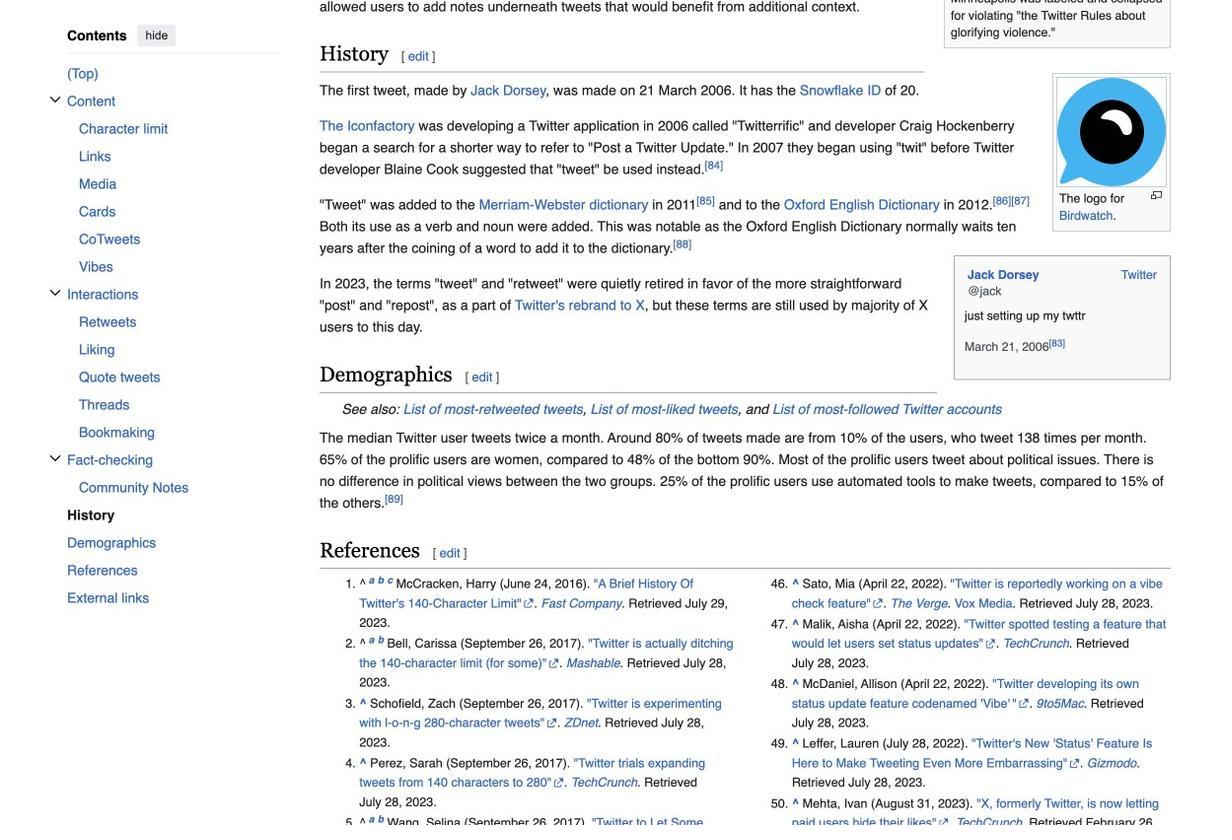 Task type: locate. For each thing, give the bounding box(es) containing it.
x small image
[[49, 287, 61, 299], [49, 453, 61, 464]]

x small image
[[49, 93, 61, 105]]

0 vertical spatial x small image
[[49, 287, 61, 299]]

1 x small image from the top
[[49, 287, 61, 299]]

note
[[320, 399, 1171, 420]]

1 vertical spatial x small image
[[49, 453, 61, 464]]



Task type: describe. For each thing, give the bounding box(es) containing it.
2 x small image from the top
[[49, 453, 61, 464]]



Task type: vqa. For each thing, say whether or not it's contained in the screenshot.
x small image
yes



